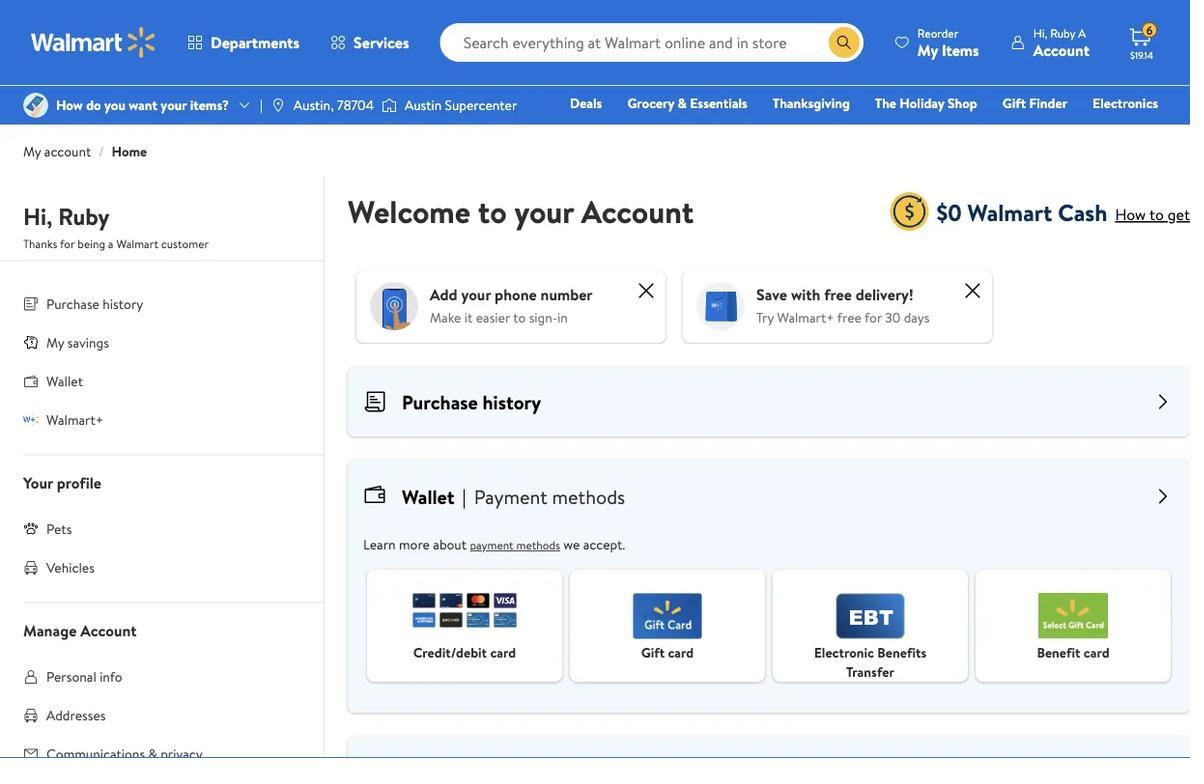 Task type: describe. For each thing, give the bounding box(es) containing it.
1 horizontal spatial home link
[[797, 120, 850, 141]]

1 vertical spatial purchase history link
[[348, 367, 1191, 437]]

icon image for pets
[[23, 521, 39, 537]]

number
[[541, 284, 593, 305]]

0 horizontal spatial to
[[478, 190, 507, 233]]

try
[[757, 308, 774, 327]]

accept.
[[583, 535, 625, 554]]

services button
[[315, 19, 425, 66]]

a
[[1079, 25, 1086, 41]]

gift for gift card
[[641, 644, 665, 663]]

1 vertical spatial home
[[112, 142, 147, 161]]

we
[[564, 535, 580, 554]]

78704
[[337, 96, 374, 114]]

fashion link
[[858, 120, 920, 141]]

wallet link
[[0, 362, 324, 401]]

Walmart Site-Wide search field
[[440, 23, 864, 62]]

departments
[[211, 32, 300, 53]]

one debit link
[[1002, 120, 1085, 141]]

benefit card
[[1037, 644, 1110, 663]]

wallet for wallet
[[46, 372, 83, 390]]

pets link
[[0, 510, 324, 548]]

thanksgiving
[[773, 94, 850, 113]]

toy shop link
[[719, 120, 789, 141]]

gift card image
[[633, 593, 703, 640]]

thanksgiving link
[[764, 93, 859, 114]]

0 vertical spatial your
[[161, 96, 187, 114]]

0 vertical spatial how
[[56, 96, 83, 114]]

the holiday shop
[[875, 94, 978, 113]]

hi, ruby a account
[[1034, 25, 1090, 60]]

to inside add your phone number make it easier to sign-in
[[513, 308, 526, 327]]

0 vertical spatial methods
[[552, 483, 626, 510]]

payment methods link
[[470, 537, 560, 554]]

credit/debit
[[414, 644, 487, 663]]

icon image for my savings
[[23, 335, 39, 350]]

do
[[86, 96, 101, 114]]

hi, ruby thanks for being a walmart customer
[[23, 201, 209, 252]]

one debit
[[1011, 121, 1076, 140]]

next best action image image for add
[[370, 282, 418, 331]]

add
[[430, 284, 458, 305]]

holiday
[[900, 94, 945, 113]]

more
[[399, 535, 430, 554]]

for inside save with free delivery! try walmart+ free for 30 days
[[865, 308, 882, 327]]

benefit card image
[[1039, 593, 1109, 640]]

electronics toy shop
[[728, 94, 1159, 140]]

close panel image for save with free delivery!
[[962, 279, 985, 303]]

account for welcome to your account
[[582, 190, 694, 233]]

cash
[[1058, 196, 1108, 229]]

methods inside the learn more about payment methods we accept.
[[517, 537, 560, 554]]

1 vertical spatial your
[[515, 190, 574, 233]]

gift finder
[[1003, 94, 1068, 113]]

ruby for account
[[1051, 25, 1076, 41]]

0 vertical spatial walmart+
[[1101, 121, 1159, 140]]

save
[[757, 284, 788, 305]]

personal info
[[46, 667, 122, 686]]

$0 walmart cash how to get
[[937, 196, 1191, 229]]

my for my account / home
[[23, 142, 41, 161]]

benefit card button
[[976, 570, 1171, 682]]

your inside add your phone number make it easier to sign-in
[[461, 284, 491, 305]]

get
[[1168, 204, 1191, 225]]

savings
[[67, 333, 109, 352]]

1 horizontal spatial purchase history
[[402, 389, 541, 416]]

0 horizontal spatial purchase history link
[[0, 285, 324, 323]]

1 vertical spatial history
[[483, 389, 541, 416]]

addresses
[[46, 706, 106, 725]]

card for benefit card
[[1084, 644, 1110, 663]]

grocery
[[628, 94, 675, 113]]

gift card button
[[570, 570, 765, 682]]

make
[[430, 308, 461, 327]]

electronics
[[1093, 94, 1159, 113]]

registry
[[936, 121, 986, 140]]

benefits
[[878, 644, 927, 663]]

days
[[904, 308, 930, 327]]

your
[[23, 472, 53, 493]]

your profile
[[23, 472, 101, 493]]

profile
[[57, 472, 101, 493]]

$0
[[937, 196, 962, 229]]

austin,
[[294, 96, 334, 114]]

credit/debit card image
[[413, 593, 517, 628]]

account for hi, ruby a account
[[1034, 39, 1090, 60]]

credit/debit card button
[[367, 570, 562, 682]]

austin supercenter
[[405, 96, 517, 114]]

Search search field
[[440, 23, 864, 62]]

hi, for thanks for being a walmart customer
[[23, 201, 53, 233]]

registry link
[[928, 120, 994, 141]]

save with free delivery! try walmart+ free for 30 days
[[757, 284, 930, 327]]

wallet for wallet | payment methods
[[402, 483, 455, 510]]

personal
[[46, 667, 96, 686]]

1 horizontal spatial purchase
[[402, 389, 478, 416]]

ruby for for
[[58, 201, 110, 233]]

reorder my items
[[918, 25, 980, 60]]

being
[[78, 236, 105, 252]]

manage
[[23, 620, 77, 641]]

finder
[[1030, 94, 1068, 113]]

welcome to your account
[[348, 190, 694, 233]]

services
[[354, 32, 409, 53]]

grocery & essentials link
[[619, 93, 757, 114]]

want
[[129, 96, 158, 114]]

austin, 78704
[[294, 96, 374, 114]]

learn more about payment methods we accept.
[[363, 535, 625, 554]]

 image for austin supercenter
[[382, 96, 397, 115]]

you
[[104, 96, 126, 114]]

deals link
[[561, 93, 611, 114]]

&
[[678, 94, 687, 113]]

to inside $0 walmart cash how to get
[[1150, 204, 1165, 225]]

0 vertical spatial |
[[260, 96, 263, 114]]

walmart image
[[31, 27, 157, 58]]

departments button
[[172, 19, 315, 66]]



Task type: vqa. For each thing, say whether or not it's contained in the screenshot.
balances.
no



Task type: locate. For each thing, give the bounding box(es) containing it.
close panel image right number at the left top of page
[[635, 279, 658, 303]]

1 horizontal spatial ruby
[[1051, 25, 1076, 41]]

for left being
[[60, 236, 75, 252]]

card down gift card image
[[668, 644, 694, 663]]

my account link
[[23, 142, 91, 161]]

card for credit/debit card
[[490, 644, 516, 663]]

next best action image image left try
[[697, 282, 745, 331]]

2 horizontal spatial your
[[515, 190, 574, 233]]

methods up accept.
[[552, 483, 626, 510]]

2 vertical spatial icon image
[[23, 521, 39, 537]]

0 vertical spatial purchase history
[[46, 294, 143, 313]]

shop
[[948, 94, 978, 113], [751, 121, 781, 140]]

1 vertical spatial walmart+ link
[[0, 401, 324, 439]]

0 vertical spatial home
[[806, 121, 841, 140]]

how inside $0 walmart cash how to get
[[1116, 204, 1147, 225]]

walmart+ down electronics link
[[1101, 121, 1159, 140]]

to right 'welcome' on the left of the page
[[478, 190, 507, 233]]

payment
[[474, 483, 548, 510]]

gift finder link
[[994, 93, 1077, 114]]

1 vertical spatial methods
[[517, 537, 560, 554]]

$19.14
[[1131, 48, 1154, 61]]

home link right /
[[112, 142, 147, 161]]

1 vertical spatial purchase history
[[402, 389, 541, 416]]

purchase history down it
[[402, 389, 541, 416]]

benefit
[[1037, 644, 1081, 663]]

pets
[[46, 519, 72, 538]]

toy
[[728, 121, 748, 140]]

add your phone number make it easier to sign-in
[[430, 284, 593, 327]]

1 vertical spatial for
[[865, 308, 882, 327]]

3 card from the left
[[1084, 644, 1110, 663]]

history down easier
[[483, 389, 541, 416]]

info
[[100, 667, 122, 686]]

0 horizontal spatial walmart
[[116, 236, 158, 252]]

1 vertical spatial account
[[582, 190, 694, 233]]

0 horizontal spatial close panel image
[[635, 279, 658, 303]]

0 horizontal spatial purchase history
[[46, 294, 143, 313]]

walmart right '$0'
[[968, 196, 1053, 229]]

hi, left a
[[1034, 25, 1048, 41]]

card right benefit
[[1084, 644, 1110, 663]]

0 vertical spatial shop
[[948, 94, 978, 113]]

1 horizontal spatial my
[[46, 333, 64, 352]]

1 horizontal spatial  image
[[382, 96, 397, 115]]

the holiday shop link
[[867, 93, 986, 114]]

1 vertical spatial gift
[[641, 644, 665, 663]]

items?
[[190, 96, 229, 114]]

hi, inside hi, ruby a account
[[1034, 25, 1048, 41]]

1 horizontal spatial close panel image
[[962, 279, 985, 303]]

| right items?
[[260, 96, 263, 114]]

wallet inside wallet "link"
[[46, 372, 83, 390]]

2 horizontal spatial to
[[1150, 204, 1165, 225]]

 image
[[23, 93, 48, 118], [382, 96, 397, 115]]

2 horizontal spatial card
[[1084, 644, 1110, 663]]

hi, up thanks
[[23, 201, 53, 233]]

0 horizontal spatial purchase
[[46, 294, 99, 313]]

card inside "button"
[[668, 644, 694, 663]]

shop for holiday
[[948, 94, 978, 113]]

gift inside "button"
[[641, 644, 665, 663]]

1 horizontal spatial gift
[[1003, 94, 1027, 113]]

reorder
[[918, 25, 959, 41]]

0 vertical spatial home link
[[797, 120, 850, 141]]

0 vertical spatial hi,
[[1034, 25, 1048, 41]]

my
[[918, 39, 938, 60], [23, 142, 41, 161], [46, 333, 64, 352]]

icon image left pets
[[23, 521, 39, 537]]

1 horizontal spatial account
[[582, 190, 694, 233]]

austin
[[405, 96, 442, 114]]

0 horizontal spatial hi,
[[23, 201, 53, 233]]

purchase history link
[[0, 285, 324, 323], [348, 367, 1191, 437]]

payment
[[470, 537, 514, 554]]

wallet down my savings
[[46, 372, 83, 390]]

0 horizontal spatial card
[[490, 644, 516, 663]]

1 vertical spatial purchase
[[402, 389, 478, 416]]

1 vertical spatial |
[[463, 483, 466, 510]]

0 horizontal spatial wallet
[[46, 372, 83, 390]]

wallet | payment methods
[[402, 483, 626, 510]]

0 vertical spatial for
[[60, 236, 75, 252]]

2 card from the left
[[668, 644, 694, 663]]

gift for gift finder
[[1003, 94, 1027, 113]]

icon image inside my savings link
[[23, 335, 39, 350]]

walmart+
[[1101, 121, 1159, 140], [777, 308, 835, 327], [46, 410, 104, 429]]

icon image left my savings
[[23, 335, 39, 350]]

walmart+ link
[[1092, 120, 1168, 141], [0, 401, 324, 439]]

0 horizontal spatial history
[[103, 294, 143, 313]]

1 horizontal spatial home
[[806, 121, 841, 140]]

learn
[[363, 535, 396, 554]]

0 horizontal spatial for
[[60, 236, 75, 252]]

my left savings at the top of page
[[46, 333, 64, 352]]

gift inside 'link'
[[1003, 94, 1027, 113]]

welcome
[[348, 190, 471, 233]]

2 close panel image from the left
[[962, 279, 985, 303]]

6
[[1147, 22, 1153, 38]]

1 vertical spatial how
[[1116, 204, 1147, 225]]

 image
[[270, 98, 286, 113]]

to left get
[[1150, 204, 1165, 225]]

1 vertical spatial hi,
[[23, 201, 53, 233]]

icon image for walmart+
[[23, 412, 39, 427]]

1 horizontal spatial for
[[865, 308, 882, 327]]

1 horizontal spatial next best action image image
[[697, 282, 745, 331]]

home down thanksgiving
[[806, 121, 841, 140]]

my for my savings
[[46, 333, 64, 352]]

1 vertical spatial home link
[[112, 142, 147, 161]]

shop for toy
[[751, 121, 781, 140]]

0 horizontal spatial account
[[80, 620, 137, 641]]

free down 'delivery!'
[[838, 308, 862, 327]]

1 horizontal spatial shop
[[948, 94, 978, 113]]

1 horizontal spatial walmart
[[968, 196, 1053, 229]]

for inside hi, ruby thanks for being a walmart customer
[[60, 236, 75, 252]]

my account / home
[[23, 142, 147, 161]]

1 next best action image image from the left
[[370, 282, 418, 331]]

0 vertical spatial purchase
[[46, 294, 99, 313]]

your up it
[[461, 284, 491, 305]]

2 next best action image image from the left
[[697, 282, 745, 331]]

walmart+ inside save with free delivery! try walmart+ free for 30 days
[[777, 308, 835, 327]]

easier
[[476, 308, 510, 327]]

close panel image
[[635, 279, 658, 303], [962, 279, 985, 303]]

my left the account
[[23, 142, 41, 161]]

0 vertical spatial history
[[103, 294, 143, 313]]

1 close panel image from the left
[[635, 279, 658, 303]]

ruby left a
[[1051, 25, 1076, 41]]

0 horizontal spatial walmart+
[[46, 410, 104, 429]]

history up savings at the top of page
[[103, 294, 143, 313]]

hi, inside hi, ruby thanks for being a walmart customer
[[23, 201, 53, 233]]

ruby inside hi, ruby a account
[[1051, 25, 1076, 41]]

0 horizontal spatial home
[[112, 142, 147, 161]]

2 horizontal spatial walmart+
[[1101, 121, 1159, 140]]

purchase history link down try
[[348, 367, 1191, 437]]

1 horizontal spatial to
[[513, 308, 526, 327]]

hi, for account
[[1034, 25, 1048, 41]]

0 vertical spatial account
[[1034, 39, 1090, 60]]

 image right 78704
[[382, 96, 397, 115]]

shop right toy
[[751, 121, 781, 140]]

sign-
[[529, 308, 558, 327]]

2 vertical spatial account
[[80, 620, 137, 641]]

vehicles
[[46, 558, 95, 577]]

wallet up 'more'
[[402, 483, 455, 510]]

1 horizontal spatial history
[[483, 389, 541, 416]]

phone
[[495, 284, 537, 305]]

account
[[1034, 39, 1090, 60], [582, 190, 694, 233], [80, 620, 137, 641]]

purchase up my savings
[[46, 294, 99, 313]]

items
[[942, 39, 980, 60]]

free right with
[[825, 284, 852, 305]]

3 icon image from the top
[[23, 521, 39, 537]]

0 vertical spatial gift
[[1003, 94, 1027, 113]]

1 horizontal spatial wallet
[[402, 483, 455, 510]]

1 icon image from the top
[[23, 335, 39, 350]]

to down phone at the left
[[513, 308, 526, 327]]

your right want
[[161, 96, 187, 114]]

0 horizontal spatial my
[[23, 142, 41, 161]]

fashion
[[866, 121, 911, 140]]

1 horizontal spatial |
[[463, 483, 466, 510]]

electronic
[[815, 644, 875, 663]]

methods left we
[[517, 537, 560, 554]]

0 vertical spatial walmart
[[968, 196, 1053, 229]]

purchase history up savings at the top of page
[[46, 294, 143, 313]]

1 horizontal spatial purchase history link
[[348, 367, 1191, 437]]

my savings link
[[0, 323, 324, 362]]

1 horizontal spatial walmart+
[[777, 308, 835, 327]]

my inside reorder my items
[[918, 39, 938, 60]]

2 vertical spatial walmart+
[[46, 410, 104, 429]]

my savings
[[46, 333, 109, 352]]

purchase
[[46, 294, 99, 313], [402, 389, 478, 416]]

icon image
[[23, 335, 39, 350], [23, 412, 39, 427], [23, 521, 39, 537]]

essentials
[[690, 94, 748, 113]]

personal info link
[[0, 658, 324, 696]]

2 horizontal spatial account
[[1034, 39, 1090, 60]]

how do you want your items?
[[56, 96, 229, 114]]

how left "do"
[[56, 96, 83, 114]]

2 icon image from the top
[[23, 412, 39, 427]]

the
[[875, 94, 897, 113]]

purchase history link down customer
[[0, 285, 324, 323]]

next best action image image
[[370, 282, 418, 331], [697, 282, 745, 331]]

close panel image down '$0'
[[962, 279, 985, 303]]

1 card from the left
[[490, 644, 516, 663]]

1 vertical spatial my
[[23, 142, 41, 161]]

hi, ruby link
[[23, 201, 110, 241]]

shop inside electronics toy shop
[[751, 121, 781, 140]]

shop up registry
[[948, 94, 978, 113]]

walmart+ link down electronics link
[[1092, 120, 1168, 141]]

purchase history
[[46, 294, 143, 313], [402, 389, 541, 416]]

your up number at the left top of page
[[515, 190, 574, 233]]

0 vertical spatial free
[[825, 284, 852, 305]]

electronic benefits transfer button
[[773, 570, 968, 682]]

home
[[806, 121, 841, 140], [112, 142, 147, 161]]

addresses link
[[0, 696, 324, 735]]

purchase down make
[[402, 389, 478, 416]]

1 vertical spatial walmart
[[116, 236, 158, 252]]

0 horizontal spatial walmart+ link
[[0, 401, 324, 439]]

for
[[60, 236, 75, 252], [865, 308, 882, 327]]

home link
[[797, 120, 850, 141], [112, 142, 147, 161]]

1 horizontal spatial card
[[668, 644, 694, 663]]

next best action image image for save
[[697, 282, 745, 331]]

1 horizontal spatial walmart+ link
[[1092, 120, 1168, 141]]

0 horizontal spatial home link
[[112, 142, 147, 161]]

1 horizontal spatial hi,
[[1034, 25, 1048, 41]]

gift down gift card image
[[641, 644, 665, 663]]

0 vertical spatial icon image
[[23, 335, 39, 350]]

0 horizontal spatial shop
[[751, 121, 781, 140]]

supercenter
[[445, 96, 517, 114]]

0 vertical spatial purchase history link
[[0, 285, 324, 323]]

1 vertical spatial walmart+
[[777, 308, 835, 327]]

0 horizontal spatial your
[[161, 96, 187, 114]]

my left items
[[918, 39, 938, 60]]

walmart right a at the top left of page
[[116, 236, 158, 252]]

close panel image for add your phone number
[[635, 279, 658, 303]]

walmart+ link down my savings link on the left
[[0, 401, 324, 439]]

icon image up your
[[23, 412, 39, 427]]

walmart+ down with
[[777, 308, 835, 327]]

transfer
[[847, 663, 895, 682]]

to
[[478, 190, 507, 233], [1150, 204, 1165, 225], [513, 308, 526, 327]]

debit
[[1043, 121, 1076, 140]]

for left 30
[[865, 308, 882, 327]]

0 horizontal spatial next best action image image
[[370, 282, 418, 331]]

ruby
[[1051, 25, 1076, 41], [58, 201, 110, 233]]

2 horizontal spatial my
[[918, 39, 938, 60]]

ruby inside hi, ruby thanks for being a walmart customer
[[58, 201, 110, 233]]

home link down thanksgiving
[[797, 120, 850, 141]]

thanks
[[23, 236, 57, 252]]

about
[[433, 535, 467, 554]]

walmart+ up 'profile'
[[46, 410, 104, 429]]

/
[[99, 142, 104, 161]]

0 vertical spatial walmart+ link
[[1092, 120, 1168, 141]]

 image up my account link
[[23, 93, 48, 118]]

0 horizontal spatial  image
[[23, 93, 48, 118]]

0 horizontal spatial how
[[56, 96, 83, 114]]

0 vertical spatial ruby
[[1051, 25, 1076, 41]]

with
[[791, 284, 821, 305]]

gift up "one"
[[1003, 94, 1027, 113]]

30
[[886, 308, 901, 327]]

gift
[[1003, 94, 1027, 113], [641, 644, 665, 663]]

0 vertical spatial my
[[918, 39, 938, 60]]

next best action image image left "add"
[[370, 282, 418, 331]]

ruby up being
[[58, 201, 110, 233]]

1 horizontal spatial your
[[461, 284, 491, 305]]

credit/debit card
[[414, 644, 516, 663]]

search icon image
[[837, 35, 852, 50]]

0 horizontal spatial ruby
[[58, 201, 110, 233]]

home right /
[[112, 142, 147, 161]]

0 vertical spatial wallet
[[46, 372, 83, 390]]

manage account
[[23, 620, 137, 641]]

1 vertical spatial ruby
[[58, 201, 110, 233]]

walmart inside hi, ruby thanks for being a walmart customer
[[116, 236, 158, 252]]

delivery!
[[856, 284, 914, 305]]

customer
[[161, 236, 209, 252]]

|
[[260, 96, 263, 114], [463, 483, 466, 510]]

1 vertical spatial wallet
[[402, 483, 455, 510]]

how right cash
[[1116, 204, 1147, 225]]

| left the payment
[[463, 483, 466, 510]]

icon image inside pets "link"
[[23, 521, 39, 537]]

card for gift card
[[668, 644, 694, 663]]

1 vertical spatial icon image
[[23, 412, 39, 427]]

1 vertical spatial shop
[[751, 121, 781, 140]]

 image for how do you want your items?
[[23, 93, 48, 118]]

electronic benefits transfer image
[[836, 593, 906, 640]]

1 vertical spatial free
[[838, 308, 862, 327]]

electronic benefits transfer
[[815, 644, 927, 682]]

deals
[[570, 94, 602, 113]]

card
[[490, 644, 516, 663], [668, 644, 694, 663], [1084, 644, 1110, 663]]

0 horizontal spatial |
[[260, 96, 263, 114]]

vehicles link
[[0, 548, 324, 587]]

card right credit/debit at the bottom left of page
[[490, 644, 516, 663]]



